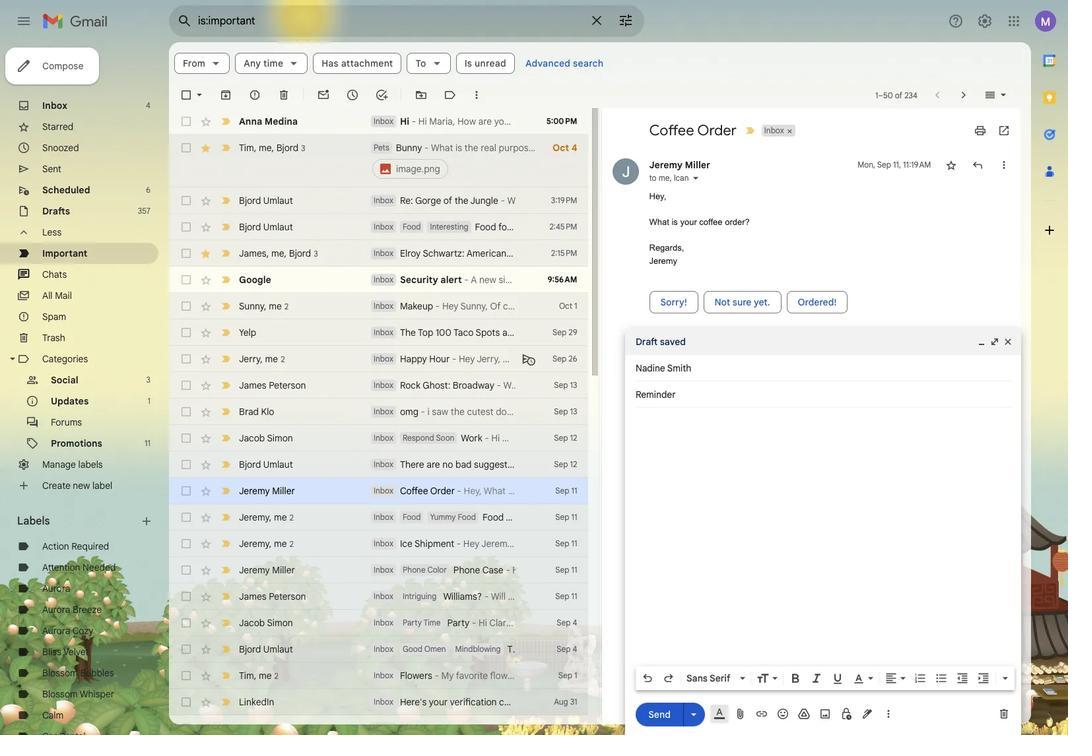 Task type: locate. For each thing, give the bounding box(es) containing it.
jacob simon for party
[[239, 618, 293, 630]]

1 vertical spatial order
[[431, 486, 455, 497]]

aurora cozy link
[[42, 626, 93, 637]]

jeremy , me 2 for ice shipment
[[239, 538, 294, 550]]

inbox link
[[42, 100, 67, 112]]

oct up sep 29
[[560, 301, 573, 311]]

13 row from the top
[[169, 452, 588, 478]]

food down 'inbox coffee order -' on the left
[[403, 513, 421, 523]]

comedy
[[509, 248, 543, 260]]

1 horizontal spatial coffee
[[650, 122, 695, 139]]

sunny
[[239, 300, 264, 312]]

row up party time
[[169, 584, 588, 610]]

simon down klo
[[267, 433, 293, 445]]

trucks
[[506, 512, 534, 524]]

0 vertical spatial 3
[[301, 143, 306, 153]]

1 horizontal spatial omen
[[526, 644, 551, 656]]

umlaut right important mainly because it was sent directly to you. switch
[[263, 195, 293, 207]]

2 yelp from the top
[[239, 723, 258, 735]]

2 anna from the left
[[566, 116, 588, 127]]

1 aurora from the top
[[42, 583, 70, 595]]

james peterson
[[239, 380, 306, 392], [239, 591, 306, 603]]

row down security
[[169, 293, 588, 320]]

1 horizontal spatial are
[[479, 116, 492, 127]]

0 vertical spatial simon
[[267, 433, 293, 445]]

1 vertical spatial james
[[239, 380, 267, 392]]

omen
[[526, 644, 551, 656], [425, 645, 446, 655]]

12 important according to google magic. switch from the top
[[219, 538, 233, 551]]

james for williams? -
[[239, 591, 267, 603]]

1 vertical spatial coffee
[[400, 486, 428, 497]]

7 row from the top
[[169, 293, 588, 320]]

yelp up jerry
[[239, 327, 256, 339]]

aug 31
[[554, 698, 578, 708]]

0 horizontal spatial order
[[431, 486, 455, 497]]

1 vertical spatial 12
[[570, 460, 578, 470]]

1 horizontal spatial sacramento
[[509, 723, 564, 735]]

3 aurora from the top
[[42, 626, 70, 637]]

inbox inside button
[[765, 126, 785, 135]]

- right bunny
[[425, 142, 429, 154]]

- right work
[[485, 433, 489, 445]]

2 inside tim , me 2
[[274, 672, 279, 681]]

party left time
[[403, 618, 422, 628]]

row down inbox makeup -
[[169, 320, 588, 346]]

2 important according to google magic. switch from the top
[[219, 273, 233, 287]]

1 vertical spatial of
[[444, 195, 453, 207]]

inbox happy hour -
[[374, 353, 459, 365]]

1 vertical spatial 3
[[314, 249, 318, 259]]

television
[[563, 248, 603, 260]]

the right mindblowing at left
[[508, 644, 524, 656]]

2 sacramento from the left
[[509, 723, 564, 735]]

umlaut up james , me , bjord 3
[[263, 221, 293, 233]]

2 horizontal spatial 3
[[314, 249, 318, 259]]

1 vertical spatial peterson
[[269, 591, 306, 603]]

jacob down brad
[[239, 433, 265, 445]]

report spam image
[[248, 89, 262, 102]]

1 horizontal spatial phone
[[454, 565, 480, 577]]

inbox security alert -
[[374, 274, 471, 286]]

1 vertical spatial your
[[429, 697, 448, 709]]

1 sep 11 from the top
[[556, 486, 578, 496]]

1 horizontal spatial 3
[[301, 143, 306, 153]]

1 row from the top
[[169, 108, 588, 135]]

row down rock
[[169, 399, 588, 425]]

verification
[[450, 697, 497, 709]]

1 sep 12 from the top
[[554, 433, 578, 443]]

party time
[[403, 618, 441, 628]]

important according to google magic. switch
[[219, 221, 233, 234], [219, 273, 233, 287], [219, 300, 233, 313], [219, 326, 233, 340], [219, 353, 233, 366], [219, 379, 233, 392], [219, 406, 233, 419], [219, 432, 233, 445], [219, 458, 233, 472], [219, 485, 233, 498], [219, 511, 233, 525], [219, 538, 233, 551]]

5 sep 11 from the top
[[556, 592, 578, 602]]

0 vertical spatial oct
[[553, 142, 570, 154]]

important according to google magic. switch for happy hour
[[219, 353, 233, 366]]

1 vertical spatial jeremy , me 2
[[239, 538, 294, 550]]

- right alert
[[465, 274, 469, 286]]

order up yummy
[[431, 486, 455, 497]]

delete image
[[277, 89, 291, 102]]

4 bjord umlaut from the top
[[239, 644, 293, 656]]

blossom up 'calm' link
[[42, 689, 78, 701]]

1 vertical spatial oct
[[560, 301, 573, 311]]

bjord umlaut down klo
[[239, 459, 293, 471]]

row up 'phone color'
[[169, 531, 588, 558]]

0 vertical spatial tim
[[239, 142, 254, 154]]

of right 50
[[896, 90, 903, 100]]

pop out image
[[990, 337, 1001, 347]]

order up show details image
[[698, 122, 737, 139]]

bjord umlaut for there are no bad suggestions...
[[239, 459, 293, 471]]

1 james from the top
[[239, 247, 267, 259]]

- right flowers
[[435, 671, 439, 682]]

1 simon from the top
[[267, 433, 293, 445]]

14 row from the top
[[169, 478, 588, 505]]

omg
[[400, 406, 419, 418]]

4 row from the top
[[169, 214, 588, 240]]

is
[[465, 57, 472, 69]]

1 james peterson from the top
[[239, 380, 306, 392]]

good omen
[[403, 645, 446, 655]]

0 vertical spatial your
[[681, 217, 697, 227]]

0 vertical spatial peterson
[[269, 380, 306, 392]]

1 hi from the left
[[400, 116, 410, 127]]

aug left 31
[[554, 698, 569, 708]]

2 tim from the top
[[239, 670, 254, 682]]

support image
[[949, 13, 964, 29]]

yelp for yelp
[[239, 327, 256, 339]]

flowers
[[400, 671, 433, 682]]

0 vertical spatial the
[[400, 327, 416, 339]]

jeremy inside regards, jeremy
[[650, 256, 678, 266]]

draft saved dialog
[[626, 329, 1022, 736]]

jeremy miller for inbox coffee order -
[[239, 486, 295, 497]]

0 horizontal spatial party
[[403, 618, 422, 628]]

2 aurora from the top
[[42, 604, 70, 616]]

bjord umlaut right important mainly because it was sent directly to you. switch
[[239, 195, 293, 207]]

1 jacob from the top
[[239, 433, 265, 445]]

important according to google magic. switch for the top 100 taco spots are here
[[219, 326, 233, 340]]

umlaut for food for thought
[[263, 221, 293, 233]]

1
[[876, 90, 879, 100], [575, 301, 578, 311], [148, 396, 151, 406], [575, 671, 578, 681]]

aurora down 'aurora' link
[[42, 604, 70, 616]]

1 sep 13 from the top
[[554, 381, 578, 390]]

inbox re: gorge of the jungle -
[[374, 195, 508, 207]]

jacob simon up tim , me 2
[[239, 618, 293, 630]]

2 jacob from the top
[[239, 618, 265, 630]]

linkedin
[[239, 697, 274, 709]]

1 umlaut from the top
[[263, 195, 293, 207]]

tab list
[[1032, 42, 1069, 688]]

3 for tim
[[301, 143, 306, 153]]

0 vertical spatial james peterson
[[239, 380, 306, 392]]

1 vertical spatial james peterson
[[239, 591, 306, 603]]

good
[[447, 723, 470, 735]]

1 horizontal spatial anna
[[566, 116, 588, 127]]

1 vertical spatial blossom
[[42, 689, 78, 701]]

yummy food
[[430, 513, 476, 523]]

sep inside "cell"
[[878, 160, 892, 170]]

attention needed link
[[42, 562, 116, 574]]

15 row from the top
[[169, 505, 588, 531]]

advanced search options image
[[613, 7, 639, 34]]

12 for work
[[570, 433, 578, 443]]

coffee up 'to me , ican'
[[650, 122, 695, 139]]

1 vertical spatial yelp
[[239, 723, 258, 735]]

0 vertical spatial 13
[[570, 381, 578, 390]]

respond
[[403, 433, 434, 443]]

cell containing bunny
[[371, 141, 542, 181]]

0 horizontal spatial hi
[[400, 116, 410, 127]]

row down the respond
[[169, 452, 588, 478]]

peterson for inbox
[[269, 380, 306, 392]]

sep 13 down sep 26 on the top right of page
[[554, 381, 578, 390]]

are left here
[[503, 327, 516, 339]]

9 row from the top
[[169, 346, 588, 373]]

0 horizontal spatial phone
[[403, 565, 426, 575]]

omen up 230409
[[526, 644, 551, 656]]

inbox coffee order -
[[374, 486, 464, 497]]

broadway
[[453, 380, 495, 392]]

0 vertical spatial sep 13
[[554, 381, 578, 390]]

23 row from the top
[[169, 716, 588, 736]]

None search field
[[169, 5, 645, 37]]

indent more ‪(⌘])‬ image
[[978, 672, 991, 686]]

row down here's
[[169, 716, 588, 736]]

row up re:
[[169, 135, 588, 188]]

row up the inbox flowers - at the left bottom of the page
[[169, 637, 588, 663]]

11 inside labels navigation
[[145, 439, 151, 449]]

umlaut down klo
[[263, 459, 293, 471]]

row down the inbox flowers - at the left bottom of the page
[[169, 690, 588, 716]]

phone left color
[[403, 565, 426, 575]]

4 umlaut from the top
[[263, 644, 293, 656]]

are
[[479, 116, 492, 127], [503, 327, 516, 339], [427, 459, 440, 471]]

0 vertical spatial aurora
[[42, 583, 70, 595]]

1 horizontal spatial party
[[448, 618, 470, 630]]

230409
[[523, 697, 556, 709]]

1 vertical spatial miller
[[272, 486, 295, 497]]

labels
[[17, 515, 50, 528]]

simon for work
[[267, 433, 293, 445]]

cell
[[371, 141, 542, 181]]

1 horizontal spatial of
[[896, 90, 903, 100]]

inbox inside inbox hi - hi maria, how are you doing? best, anna
[[374, 116, 394, 126]]

clear search image
[[584, 7, 610, 34]]

0 vertical spatial jeremy , me 2
[[239, 512, 294, 524]]

miller
[[685, 159, 711, 171], [272, 486, 295, 497], [272, 565, 295, 577]]

updates
[[51, 396, 89, 408]]

row
[[169, 108, 588, 135], [169, 135, 588, 188], [169, 188, 588, 214], [169, 214, 588, 240], [169, 240, 631, 267], [169, 267, 588, 293], [169, 293, 588, 320], [169, 320, 588, 346], [169, 346, 588, 373], [169, 373, 588, 399], [169, 399, 588, 425], [169, 425, 588, 452], [169, 452, 588, 478], [169, 478, 588, 505], [169, 505, 588, 531], [169, 531, 588, 558], [169, 558, 588, 584], [169, 584, 588, 610], [169, 610, 588, 637], [169, 637, 588, 663], [169, 663, 588, 690], [169, 690, 588, 716], [169, 716, 588, 736]]

1 vertical spatial jacob
[[239, 618, 265, 630]]

row down there
[[169, 478, 588, 505]]

james peterson for williams?
[[239, 591, 306, 603]]

important mainly because you often read messages with this label. switch
[[219, 247, 233, 260]]

1 vertical spatial aug
[[551, 724, 566, 734]]

bjord for re: gorge of the jungle
[[239, 195, 261, 207]]

2 jacob simon from the top
[[239, 618, 293, 630]]

2 james peterson from the top
[[239, 591, 306, 603]]

miller for inbox coffee order -
[[272, 486, 295, 497]]

you
[[495, 116, 510, 127]]

3 important according to google magic. switch from the top
[[219, 300, 233, 313]]

medina
[[265, 116, 298, 127]]

1 vertical spatial jeremy miller
[[239, 486, 295, 497]]

good
[[403, 645, 423, 655]]

1 horizontal spatial hi
[[419, 116, 427, 127]]

1 13 from the top
[[570, 381, 578, 390]]

2 simon from the top
[[267, 618, 293, 630]]

0 vertical spatial of
[[896, 90, 903, 100]]

13 right other
[[570, 407, 578, 417]]

1 12 from the top
[[570, 433, 578, 443]]

tim for 2
[[239, 670, 254, 682]]

2 13 from the top
[[570, 407, 578, 417]]

me for makeup
[[269, 300, 282, 312]]

nadine
[[636, 363, 666, 375]]

3 umlaut from the top
[[263, 459, 293, 471]]

0 vertical spatial sep 12
[[554, 433, 578, 443]]

phone left the 'case'
[[454, 565, 480, 577]]

row up pets
[[169, 108, 588, 135]]

jacob simon down klo
[[239, 433, 293, 445]]

3 inside james , me , bjord 3
[[314, 249, 318, 259]]

21 row from the top
[[169, 663, 588, 690]]

2 peterson from the top
[[269, 591, 306, 603]]

1 vertical spatial sep 13
[[554, 407, 578, 417]]

no
[[443, 459, 453, 471]]

inbox inside inbox there are no bad suggestions...
[[374, 460, 394, 470]]

6 important according to google magic. switch from the top
[[219, 379, 233, 392]]

11 important according to google magic. switch from the top
[[219, 511, 233, 525]]

bliss velvet link
[[42, 647, 89, 659]]

3 bjord umlaut from the top
[[239, 459, 293, 471]]

2 jeremy , me 2 from the top
[[239, 538, 294, 550]]

0 vertical spatial james
[[239, 247, 267, 259]]

100
[[436, 327, 452, 339]]

aurora
[[42, 583, 70, 595], [42, 604, 70, 616], [42, 626, 70, 637]]

pubs with good vibes in sacramento
[[400, 723, 564, 735]]

13 for saw
[[570, 407, 578, 417]]

2 james from the top
[[239, 380, 267, 392]]

2 vertical spatial 3
[[146, 375, 151, 385]]

1 vertical spatial simon
[[267, 618, 293, 630]]

food left for
[[475, 221, 497, 233]]

2 for ice
[[290, 539, 294, 549]]

umlaut up tim , me 2
[[263, 644, 293, 656]]

jeremy , me 2 for food trucks
[[239, 512, 294, 524]]

gorge
[[415, 195, 441, 207]]

mail
[[55, 290, 72, 302]]

labels
[[78, 459, 103, 471]]

0 horizontal spatial 3
[[146, 375, 151, 385]]

row containing jerry
[[169, 346, 588, 373]]

row up inbox makeup -
[[169, 267, 588, 293]]

anna right best,
[[566, 116, 588, 127]]

your right is
[[681, 217, 697, 227]]

2 vertical spatial jeremy miller
[[239, 565, 295, 577]]

2 blossom from the top
[[42, 689, 78, 701]]

1 vertical spatial jacob simon
[[239, 618, 293, 630]]

coffee
[[700, 217, 723, 227]]

your for coffee
[[681, 217, 697, 227]]

row down re:
[[169, 214, 588, 240]]

9 important according to google magic. switch from the top
[[219, 458, 233, 472]]

1 anna from the left
[[239, 116, 262, 127]]

2 bjord umlaut from the top
[[239, 221, 293, 233]]

hi up pets bunny - at the top left of the page
[[400, 116, 410, 127]]

1 tim from the top
[[239, 142, 254, 154]]

- left i
[[421, 406, 425, 418]]

oct down 5:00 pm
[[553, 142, 570, 154]]

4 sep 11 from the top
[[556, 565, 578, 575]]

inbox inside 'inbox coffee order -'
[[374, 486, 394, 496]]

row down ice on the bottom left
[[169, 558, 588, 584]]

important according to google magic. switch for security alert
[[219, 273, 233, 287]]

row down omg
[[169, 425, 588, 452]]

pubs with good vibes in sacramento link
[[371, 723, 564, 736]]

- up mindblowing at left
[[472, 618, 477, 630]]

4 important according to google magic. switch from the top
[[219, 326, 233, 340]]

the left top
[[400, 327, 416, 339]]

1 sep 4 from the top
[[557, 618, 578, 628]]

0 vertical spatial are
[[479, 116, 492, 127]]

2 vertical spatial are
[[427, 459, 440, 471]]

saved
[[660, 336, 686, 348]]

- right jungle
[[501, 195, 505, 207]]

omen for the omen
[[526, 644, 551, 656]]

your for verification
[[429, 697, 448, 709]]

1 horizontal spatial order
[[698, 122, 737, 139]]

toggle confidential mode image
[[840, 708, 854, 721]]

1 jacob simon from the top
[[239, 433, 293, 445]]

1 vertical spatial are
[[503, 327, 516, 339]]

sacramento down 230409
[[509, 723, 564, 735]]

social link
[[51, 375, 78, 386]]

inbox inside inbox here's your verification code 230409
[[374, 698, 394, 708]]

mon,
[[858, 160, 876, 170]]

3
[[301, 143, 306, 153], [314, 249, 318, 259], [146, 375, 151, 385]]

2 vertical spatial aurora
[[42, 626, 70, 637]]

simon up tim , me 2
[[267, 618, 293, 630]]

are for you
[[479, 116, 492, 127]]

row up rock
[[169, 346, 588, 373]]

3 james from the top
[[239, 591, 267, 603]]

None checkbox
[[180, 115, 193, 128], [180, 617, 193, 630], [180, 643, 193, 657], [180, 670, 193, 683], [180, 696, 193, 709], [180, 723, 193, 736], [180, 115, 193, 128], [180, 617, 193, 630], [180, 643, 193, 657], [180, 670, 193, 683], [180, 696, 193, 709], [180, 723, 193, 736]]

1 bjord umlaut from the top
[[239, 195, 293, 207]]

more image
[[470, 89, 484, 102]]

important according to google magic. switch for work
[[219, 432, 233, 445]]

3 inside the tim , me , bjord 3
[[301, 143, 306, 153]]

are left the no
[[427, 459, 440, 471]]

show details image
[[692, 174, 700, 182]]

aurora for aurora breeze
[[42, 604, 70, 616]]

2 vertical spatial james
[[239, 591, 267, 603]]

coffee down there
[[400, 486, 428, 497]]

0 horizontal spatial sacramento
[[260, 723, 315, 735]]

20 row from the top
[[169, 637, 588, 663]]

aug 30
[[551, 724, 578, 734]]

- right broadway
[[497, 380, 501, 392]]

2 sep 12 from the top
[[554, 460, 578, 470]]

1 horizontal spatial the
[[508, 644, 524, 656]]

your
[[681, 217, 697, 227], [429, 697, 448, 709]]

0 vertical spatial aug
[[554, 698, 569, 708]]

0 vertical spatial 12
[[570, 433, 578, 443]]

blossom down bliss velvet link
[[42, 668, 78, 680]]

8 important according to google magic. switch from the top
[[219, 432, 233, 445]]

0 vertical spatial jacob simon
[[239, 433, 293, 445]]

row down good
[[169, 663, 588, 690]]

bjord umlaut up tim , me 2
[[239, 644, 293, 656]]

0 horizontal spatial of
[[444, 195, 453, 207]]

2 vertical spatial miller
[[272, 565, 295, 577]]

insert signature image
[[861, 708, 875, 721]]

important mainly because it was sent directly to you. switch
[[219, 194, 233, 207]]

jacob up tim , me 2
[[239, 618, 265, 630]]

numbered list ‪(⌘⇧7)‬ image
[[914, 672, 927, 686]]

aurora down attention
[[42, 583, 70, 595]]

5 row from the top
[[169, 240, 631, 267]]

day
[[556, 406, 572, 418]]

0 horizontal spatial your
[[429, 697, 448, 709]]

- right "shipment"
[[457, 538, 461, 550]]

hi left the maria,
[[419, 116, 427, 127]]

scheduled
[[42, 184, 90, 196]]

Message Body text field
[[636, 415, 1011, 663]]

bjord umlaut up james , me , bjord 3
[[239, 221, 293, 233]]

oct for oct 1
[[560, 301, 573, 311]]

1 yelp from the top
[[239, 327, 256, 339]]

6 row from the top
[[169, 267, 588, 293]]

2 12 from the top
[[570, 460, 578, 470]]

13 down 26
[[570, 381, 578, 390]]

aug left 30
[[551, 724, 566, 734]]

drafts link
[[42, 205, 70, 217]]

10 important according to google magic. switch from the top
[[219, 485, 233, 498]]

social
[[51, 375, 78, 386]]

6
[[146, 185, 151, 195]]

sep 11
[[556, 486, 578, 496], [556, 513, 578, 523], [556, 539, 578, 549], [556, 565, 578, 575], [556, 592, 578, 602]]

suggestions...
[[474, 459, 532, 471]]

inbox inside the inbox flowers -
[[374, 671, 394, 681]]

anna medina
[[239, 116, 298, 127]]

inbox makeup -
[[374, 301, 443, 312]]

are left the you
[[479, 116, 492, 127]]

close image
[[1003, 337, 1014, 347]]

1 vertical spatial 13
[[570, 407, 578, 417]]

inbox inside inbox rock ghost: broadway -
[[374, 381, 394, 390]]

from
[[183, 57, 206, 69]]

0 vertical spatial jacob
[[239, 433, 265, 445]]

8 row from the top
[[169, 320, 588, 346]]

makeup
[[400, 301, 434, 312]]

2 inside jerry , me 2
[[281, 354, 285, 364]]

1 peterson from the top
[[269, 380, 306, 392]]

2 sep 13 from the top
[[554, 407, 578, 417]]

of right gorge
[[444, 195, 453, 207]]

1 vertical spatial the
[[508, 644, 524, 656]]

undo ‪(⌘z)‬ image
[[641, 672, 655, 686]]

row containing anna medina
[[169, 108, 588, 135]]

5 important according to google magic. switch from the top
[[219, 353, 233, 366]]

1 horizontal spatial your
[[681, 217, 697, 227]]

inbox flowers -
[[374, 671, 442, 682]]

yelp down linkedin
[[239, 723, 258, 735]]

- right williams? at the left bottom of the page
[[485, 591, 489, 603]]

2 for makeup
[[285, 302, 289, 311]]

7 important according to google magic. switch from the top
[[219, 406, 233, 419]]

forums
[[51, 417, 82, 429]]

2 sep 4 from the top
[[557, 645, 578, 655]]

starred link
[[42, 121, 73, 133]]

1 blossom from the top
[[42, 668, 78, 680]]

bjord umlaut for the omen
[[239, 644, 293, 656]]

None checkbox
[[180, 89, 193, 102], [180, 141, 193, 155], [180, 564, 193, 577], [180, 591, 193, 604], [180, 89, 193, 102], [180, 141, 193, 155], [180, 564, 193, 577], [180, 591, 193, 604]]

umlaut for there are no bad suggestions...
[[263, 459, 293, 471]]

me
[[259, 142, 272, 154], [659, 173, 670, 183], [271, 247, 284, 259], [269, 300, 282, 312], [265, 353, 278, 365], [274, 512, 287, 524], [274, 538, 287, 550], [259, 670, 272, 682]]

more options image
[[885, 708, 893, 721]]

aurora up bliss on the left of the page
[[42, 626, 70, 637]]

0 vertical spatial blossom
[[42, 668, 78, 680]]

food left "trucks"
[[483, 512, 504, 524]]

0 vertical spatial sep 4
[[557, 618, 578, 628]]

coffee
[[650, 122, 695, 139], [400, 486, 428, 497]]

1 jeremy , me 2 from the top
[[239, 512, 294, 524]]

0 vertical spatial order
[[698, 122, 737, 139]]

jacob for party
[[239, 618, 265, 630]]

row up good
[[169, 610, 588, 637]]

1 sacramento from the left
[[260, 723, 315, 735]]

sacramento down linkedin
[[260, 723, 315, 735]]

row up ice on the bottom left
[[169, 505, 588, 531]]

sunny , me 2
[[239, 300, 289, 312]]

american
[[467, 248, 507, 260]]

0 horizontal spatial omen
[[425, 645, 446, 655]]

2 inside "sunny , me 2"
[[285, 302, 289, 311]]

inbox rock ghost: broadway -
[[374, 380, 504, 392]]

phone for phone case -
[[454, 565, 480, 577]]

search mail image
[[173, 9, 197, 33]]

sep 4
[[557, 618, 578, 628], [557, 645, 578, 655]]

anna down report spam image
[[239, 116, 262, 127]]

me for food trucks
[[274, 512, 287, 524]]

all mail link
[[42, 290, 72, 302]]

3 sep 11 from the top
[[556, 539, 578, 549]]

3 row from the top
[[169, 188, 588, 214]]

1 50 of 234
[[876, 90, 918, 100]]

1 vertical spatial sep 12
[[554, 460, 578, 470]]

11 row from the top
[[169, 399, 588, 425]]

mindblowing
[[456, 645, 501, 655]]

has attachment button
[[313, 53, 402, 74]]

1 vertical spatial tim
[[239, 670, 254, 682]]

intriguing
[[403, 592, 437, 602]]

jacob
[[239, 433, 265, 445], [239, 618, 265, 630]]

me for elroy schwartz: american comedy and television writer.
[[271, 247, 284, 259]]

Subject field
[[636, 388, 1011, 402]]

row up security
[[169, 240, 631, 267]]

22 row from the top
[[169, 690, 588, 716]]

inbox button
[[762, 125, 786, 137]]

omen right good
[[425, 645, 446, 655]]

sep 13 right other
[[554, 407, 578, 417]]

1 vertical spatial aurora
[[42, 604, 70, 616]]

pubs
[[400, 723, 423, 735]]

row up omg
[[169, 373, 588, 399]]

your right here's
[[429, 697, 448, 709]]

1 important according to google magic. switch from the top
[[219, 221, 233, 234]]

bjord umlaut for re: gorge of the jungle
[[239, 195, 293, 207]]

peterson
[[269, 380, 306, 392], [269, 591, 306, 603]]

tim down anna medina
[[239, 142, 254, 154]]

tim for ,
[[239, 142, 254, 154]]

2 horizontal spatial are
[[503, 327, 516, 339]]

add to tasks image
[[375, 89, 388, 102]]

mon, sep 11, 11:19 am cell
[[858, 159, 932, 172]]

0 horizontal spatial anna
[[239, 116, 262, 127]]

tim up linkedin
[[239, 670, 254, 682]]

bunny
[[396, 142, 422, 154]]

labels navigation
[[0, 42, 169, 736]]

- up bunny
[[412, 116, 416, 127]]

row containing sunny
[[169, 293, 588, 320]]

2 sep 11 from the top
[[556, 513, 578, 523]]

sep 13 for saw
[[554, 407, 578, 417]]

0 vertical spatial yelp
[[239, 327, 256, 339]]

1 vertical spatial sep 4
[[557, 645, 578, 655]]

sent link
[[42, 163, 61, 175]]

jacob simon for work
[[239, 433, 293, 445]]

2 umlaut from the top
[[263, 221, 293, 233]]

row down image.png
[[169, 188, 588, 214]]

james peterson for inbox
[[239, 380, 306, 392]]

promotions
[[51, 438, 102, 450]]

james for inbox rock ghost: broadway -
[[239, 380, 267, 392]]

inbox inside labels navigation
[[42, 100, 67, 112]]

sans serif option
[[684, 672, 738, 686]]

inbox inside inbox makeup -
[[374, 301, 394, 311]]

important according to google magic. switch for makeup
[[219, 300, 233, 313]]



Task type: vqa. For each thing, say whether or not it's contained in the screenshot.
'ade' link on the left top
no



Task type: describe. For each thing, give the bounding box(es) containing it.
formatting options toolbar
[[636, 667, 1015, 691]]

aurora link
[[42, 583, 70, 595]]

important according to google magic. switch for food for thought
[[219, 221, 233, 234]]

important according to google magic. switch for rock ghost: broadway
[[219, 379, 233, 392]]

sep 4 for the omen
[[557, 645, 578, 655]]

google
[[239, 274, 271, 286]]

best,
[[543, 116, 564, 127]]

Search mail text field
[[198, 15, 581, 28]]

jacob for work
[[239, 433, 265, 445]]

bjord for food for thought
[[239, 221, 261, 233]]

4 inside labels navigation
[[146, 100, 151, 110]]

indent less ‪(⌘[)‬ image
[[957, 672, 970, 686]]

2 for happy
[[281, 354, 285, 364]]

not sure yet. button
[[704, 291, 782, 314]]

inbox hi - hi maria, how are you doing? best, anna
[[374, 116, 588, 127]]

mon, sep 11, 11:19 am
[[858, 160, 932, 170]]

manage
[[42, 459, 76, 471]]

party for party time
[[403, 618, 422, 628]]

insert photo image
[[819, 708, 832, 721]]

work
[[461, 433, 483, 445]]

ordered! button
[[787, 291, 848, 314]]

jungle
[[471, 195, 499, 207]]

here's
[[400, 697, 427, 709]]

26
[[569, 354, 578, 364]]

respond soon
[[403, 433, 455, 443]]

sep 12 for there are no bad suggestions...
[[554, 460, 578, 470]]

the right saw
[[451, 406, 465, 418]]

send button
[[636, 703, 684, 727]]

not
[[715, 297, 731, 309]]

older image
[[958, 89, 971, 102]]

work -
[[461, 433, 492, 445]]

13 for -
[[570, 381, 578, 390]]

row containing brad klo
[[169, 399, 588, 425]]

18 row from the top
[[169, 584, 588, 610]]

inbox inside "inbox ice shipment -"
[[374, 539, 394, 549]]

is unread button
[[456, 53, 515, 74]]

cell inside coffee order main content
[[371, 141, 542, 181]]

2:15 pm
[[551, 248, 578, 258]]

chats
[[42, 269, 67, 281]]

other
[[531, 406, 554, 418]]

snoozed
[[42, 142, 79, 154]]

2 hi from the left
[[419, 116, 427, 127]]

time
[[264, 57, 284, 69]]

important according to google magic. switch for food trucks
[[219, 511, 233, 525]]

row containing yelp sacramento
[[169, 716, 588, 736]]

security
[[400, 274, 438, 286]]

move to image
[[415, 89, 428, 102]]

trash link
[[42, 332, 65, 344]]

nadine smith
[[636, 363, 692, 375]]

0 vertical spatial coffee
[[650, 122, 695, 139]]

i
[[428, 406, 430, 418]]

action
[[42, 541, 69, 553]]

attention needed
[[42, 562, 116, 574]]

12 row from the top
[[169, 425, 588, 452]]

blossom for blossom whisper
[[42, 689, 78, 701]]

not starred image
[[945, 159, 958, 172]]

party for party -
[[448, 618, 470, 630]]

umlaut for re: gorge of the jungle
[[263, 195, 293, 207]]

0 horizontal spatial the
[[400, 327, 416, 339]]

yelp for yelp sacramento
[[239, 723, 258, 735]]

blossom whisper
[[42, 689, 114, 701]]

aurora for 'aurora' link
[[42, 583, 70, 595]]

inbox inside inbox the top 100 taco spots are here
[[374, 328, 394, 338]]

31
[[571, 698, 578, 708]]

important according to google magic. switch for ice shipment
[[219, 538, 233, 551]]

trash
[[42, 332, 65, 344]]

not sure yet.
[[715, 297, 771, 309]]

umlaut for the omen
[[263, 644, 293, 656]]

0 horizontal spatial coffee
[[400, 486, 428, 497]]

sep 11 for coffee order
[[556, 486, 578, 496]]

me for ice shipment
[[274, 538, 287, 550]]

0 vertical spatial miller
[[685, 159, 711, 171]]

blossom for blossom bubbles
[[42, 668, 78, 680]]

coffee order
[[650, 122, 737, 139]]

bliss velvet
[[42, 647, 89, 659]]

chats link
[[42, 269, 67, 281]]

me for happy hour
[[265, 353, 278, 365]]

inbox inside the inbox re: gorge of the jungle -
[[374, 196, 394, 205]]

insert emoji ‪(⌘⇧2)‬ image
[[777, 708, 790, 721]]

row containing linkedin
[[169, 690, 588, 716]]

spam link
[[42, 311, 66, 323]]

spots
[[476, 327, 500, 339]]

labels heading
[[17, 515, 140, 528]]

0 horizontal spatial are
[[427, 459, 440, 471]]

tim , me 2
[[239, 670, 279, 682]]

jerry , me 2
[[239, 353, 285, 365]]

send
[[649, 709, 671, 721]]

simon for party
[[267, 618, 293, 630]]

gmail image
[[42, 8, 114, 34]]

the left jungle
[[455, 195, 469, 207]]

re:
[[400, 195, 413, 207]]

row containing google
[[169, 267, 588, 293]]

has scheduled message image
[[522, 353, 535, 366]]

snooze image
[[346, 89, 359, 102]]

row containing james
[[169, 240, 631, 267]]

sep 11 for ice shipment
[[556, 539, 578, 549]]

sorry! button
[[650, 291, 699, 314]]

0 vertical spatial jeremy miller
[[650, 159, 711, 171]]

bjord for there are no bad suggestions...
[[239, 459, 261, 471]]

3 for james
[[314, 249, 318, 259]]

jerry
[[239, 353, 260, 365]]

doing?
[[512, 116, 541, 127]]

aurora for aurora cozy
[[42, 626, 70, 637]]

insert files using drive image
[[798, 708, 811, 721]]

peterson for williams?
[[269, 591, 306, 603]]

bulleted list ‪(⌘⇧8)‬ image
[[935, 672, 949, 686]]

omen for good omen
[[425, 645, 446, 655]]

hour
[[430, 353, 450, 365]]

2 for flowers
[[274, 672, 279, 681]]

10 row from the top
[[169, 373, 588, 399]]

inbox inside inbox omg - i saw the cutest dog the other day
[[374, 407, 394, 417]]

1 inside labels navigation
[[148, 396, 151, 406]]

discard draft ‪(⌘⇧d)‬ image
[[998, 708, 1011, 721]]

categories link
[[42, 353, 88, 365]]

toggle split pane mode image
[[984, 89, 998, 102]]

vibes
[[472, 723, 496, 735]]

aug for here's your verification code 230409
[[554, 698, 569, 708]]

top
[[418, 327, 434, 339]]

2:45 pm
[[550, 222, 578, 232]]

sep 29
[[553, 328, 578, 338]]

for
[[499, 221, 511, 233]]

bjord umlaut for food for thought
[[239, 221, 293, 233]]

serif
[[710, 673, 731, 685]]

inbox inside inbox elroy schwartz: american comedy and television writer.
[[374, 248, 394, 258]]

minimize image
[[977, 337, 988, 347]]

happy
[[400, 353, 427, 365]]

color
[[428, 565, 447, 575]]

labels image
[[444, 89, 457, 102]]

phone for phone color
[[403, 565, 426, 575]]

blossom bubbles link
[[42, 668, 114, 680]]

compose button
[[5, 48, 99, 85]]

yet.
[[754, 297, 771, 309]]

oct 4
[[553, 142, 578, 154]]

manage labels link
[[42, 459, 103, 471]]

action required
[[42, 541, 109, 553]]

aurora cozy
[[42, 626, 93, 637]]

bjord for the omen
[[239, 644, 261, 656]]

- right hour
[[452, 353, 457, 365]]

important
[[42, 248, 87, 260]]

food right yummy
[[458, 513, 476, 523]]

aug for pubs with good vibes in sacramento
[[551, 724, 566, 734]]

blossom whisper link
[[42, 689, 114, 701]]

sep 1
[[559, 671, 578, 681]]

main menu image
[[16, 13, 32, 29]]

brad
[[239, 406, 259, 418]]

sorry!
[[661, 297, 687, 309]]

food for thought
[[475, 221, 548, 233]]

more formatting options image
[[999, 672, 1013, 686]]

3 inside labels navigation
[[146, 375, 151, 385]]

bold ‪(⌘b)‬ image
[[789, 672, 803, 686]]

17 row from the top
[[169, 558, 588, 584]]

sep 12 for work
[[554, 433, 578, 443]]

what
[[650, 217, 670, 227]]

sep 4 for party
[[557, 618, 578, 628]]

row containing yelp
[[169, 320, 588, 346]]

categories
[[42, 353, 88, 365]]

williams?
[[444, 591, 482, 603]]

the right dog on the left of the page
[[515, 406, 529, 418]]

underline ‪(⌘u)‬ image
[[832, 673, 845, 686]]

bubbles
[[80, 668, 114, 680]]

inbox here's your verification code 230409
[[374, 697, 556, 709]]

12 for there are no bad suggestions...
[[570, 460, 578, 470]]

settings image
[[978, 13, 994, 29]]

italic ‪(⌘i)‬ image
[[811, 672, 824, 686]]

regards, jeremy
[[650, 243, 685, 266]]

food down re:
[[403, 222, 421, 232]]

party -
[[448, 618, 479, 630]]

unread
[[475, 57, 507, 69]]

- down bad at bottom
[[458, 486, 462, 497]]

oct for oct 4
[[553, 142, 570, 154]]

coffee order main content
[[169, 42, 1032, 736]]

any
[[244, 57, 261, 69]]

promotions link
[[51, 438, 102, 450]]

me for flowers
[[259, 670, 272, 682]]

regards,
[[650, 243, 685, 253]]

brad klo
[[239, 406, 275, 418]]

whisper
[[80, 689, 114, 701]]

required
[[72, 541, 109, 553]]

2 row from the top
[[169, 135, 588, 188]]

important according to google magic. switch for there are no bad suggestions...
[[219, 458, 233, 472]]

archive image
[[219, 89, 233, 102]]

attach files image
[[735, 708, 748, 721]]

important according to google magic. switch for coffee order
[[219, 485, 233, 498]]

- right the 'case'
[[506, 565, 510, 577]]

jeremy miller for phone case -
[[239, 565, 295, 577]]

inbox inside inbox security alert -
[[374, 275, 394, 285]]

Not starred checkbox
[[945, 159, 958, 172]]

important according to google magic. switch for omg
[[219, 406, 233, 419]]

scheduled link
[[42, 184, 90, 196]]

16 row from the top
[[169, 531, 588, 558]]

- right makeup
[[436, 301, 440, 312]]

19 row from the top
[[169, 610, 588, 637]]

rock
[[400, 380, 421, 392]]

more send options image
[[688, 709, 701, 722]]

to button
[[407, 53, 451, 74]]

sep 13 for -
[[554, 381, 578, 390]]

insert link ‪(⌘k)‬ image
[[756, 708, 769, 721]]

are for here
[[503, 327, 516, 339]]

miller for phone case -
[[272, 565, 295, 577]]

image.png
[[396, 163, 440, 175]]

inbox inside inbox happy hour -
[[374, 354, 394, 364]]

redo ‪(⌘y)‬ image
[[663, 672, 676, 686]]

inbox there are no bad suggestions...
[[374, 459, 532, 471]]

sep 11 for food trucks
[[556, 513, 578, 523]]



